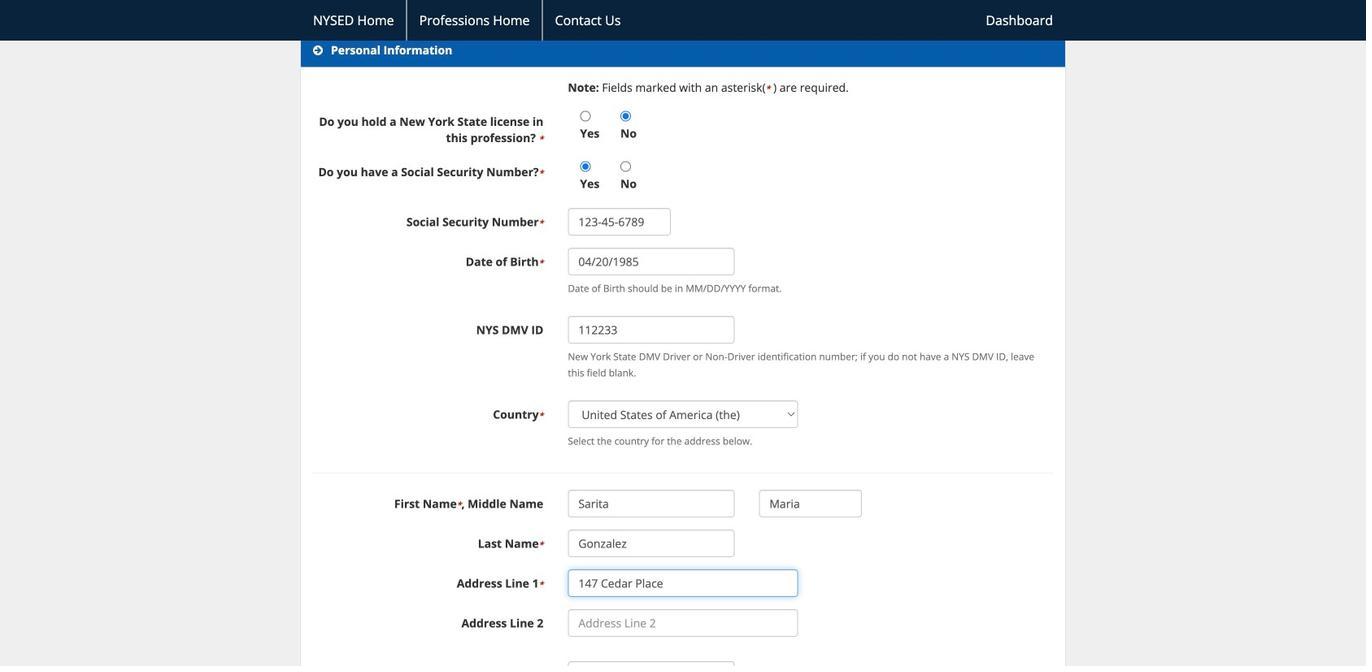 Task type: vqa. For each thing, say whether or not it's contained in the screenshot.
submit
no



Task type: locate. For each thing, give the bounding box(es) containing it.
Address Line 1 text field
[[568, 570, 798, 598]]

None text field
[[568, 208, 671, 236]]

None radio
[[621, 162, 631, 172]]

Middle Name text field
[[759, 491, 862, 518]]

First Name text field
[[568, 491, 735, 518]]

None radio
[[580, 111, 591, 122], [621, 111, 631, 122], [580, 162, 591, 172], [580, 111, 591, 122], [621, 111, 631, 122], [580, 162, 591, 172]]

MM/DD/YYYY text field
[[568, 248, 735, 276]]

Last Name text field
[[568, 530, 735, 558]]

City text field
[[568, 662, 735, 667]]



Task type: describe. For each thing, give the bounding box(es) containing it.
ID text field
[[568, 317, 735, 344]]

Address Line 2 text field
[[568, 610, 798, 638]]

arrow circle right image
[[313, 45, 323, 56]]



